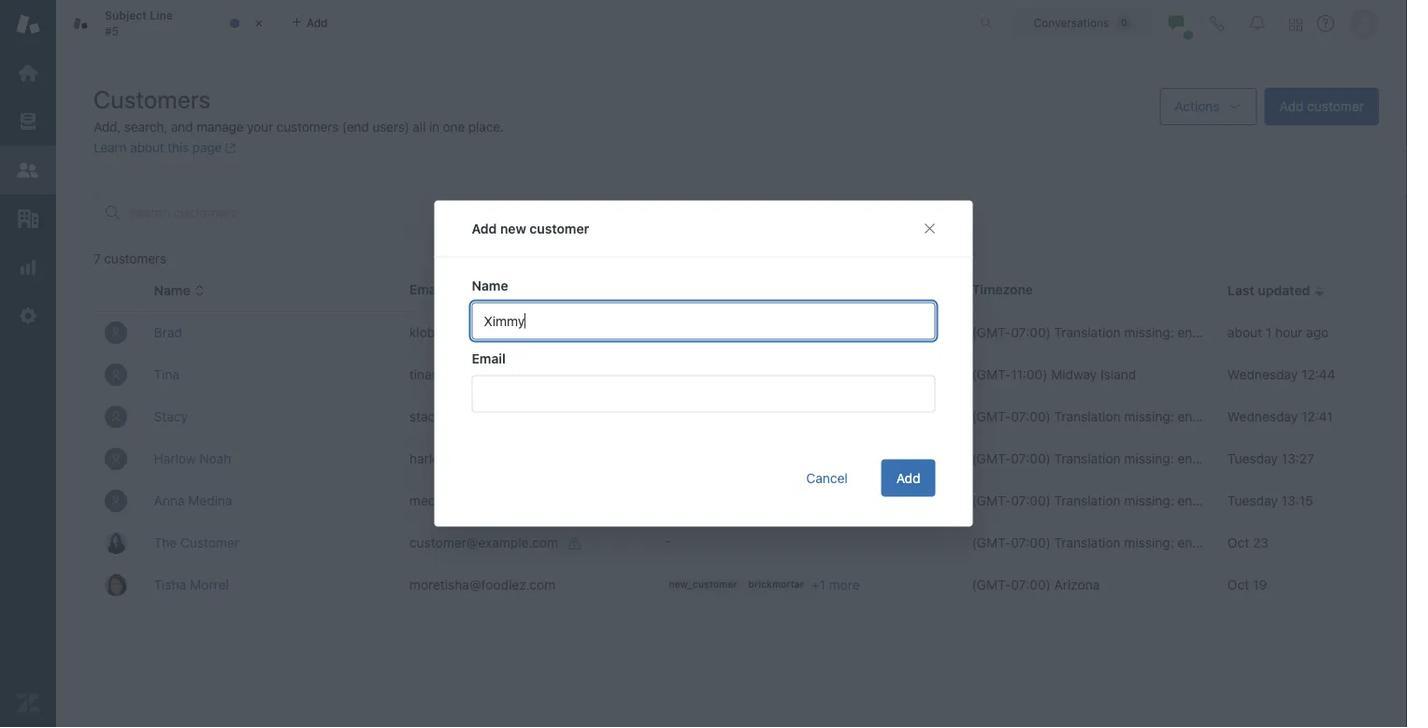 Task type: vqa. For each thing, say whether or not it's contained in the screenshot.
(
no



Task type: locate. For each thing, give the bounding box(es) containing it.
6 07:00) from the top
[[1011, 577, 1051, 593]]

2 07:00) from the top
[[1011, 409, 1051, 424]]

unverified email image down medinaanna1994@gmail.com
[[568, 536, 583, 551]]

add for new
[[472, 221, 497, 236]]

6 (gmt- from the top
[[972, 535, 1011, 551]]

1 vertical spatial about
[[1228, 325, 1262, 340]]

4 1.txt.timezone.america_los_a from the top
[[1235, 493, 1407, 509]]

3 (gmt-07:00) translation missing: en-us-x-1.txt.timezone.america_los_a from the top
[[972, 451, 1407, 467]]

en- left the 1
[[1178, 325, 1199, 340]]

1 vertical spatial new_customer
[[669, 579, 737, 590]]

views image
[[16, 109, 40, 134]]

2 vertical spatial -
[[665, 533, 671, 549]]

arizona
[[1054, 577, 1100, 593]]

close image
[[250, 14, 268, 33]]

admin image
[[16, 304, 40, 328]]

1 vertical spatial wednesday
[[1228, 409, 1298, 424]]

new_customer
[[669, 327, 737, 337], [669, 579, 737, 590]]

1 horizontal spatial name
[[472, 278, 508, 293]]

name inside add new customer dialog
[[472, 278, 508, 293]]

2 vertical spatial add
[[896, 470, 921, 486]]

2 wednesday from the top
[[1228, 409, 1298, 424]]

(gmt-07:00) translation missing: en-us-x-1.txt.timezone.america_los_a up oct 23
[[972, 493, 1407, 509]]

1 tuesday from the top
[[1228, 451, 1278, 467]]

unverified email image up harlownoah05@gmail.com
[[525, 410, 540, 425]]

add left the new
[[472, 221, 497, 236]]

1 vertical spatial customers
[[104, 251, 166, 266]]

3 1.txt.timezone.america_los_a from the top
[[1235, 451, 1407, 467]]

x- left 23
[[1222, 535, 1235, 551]]

unverified email image for stacy@gmail.com
[[525, 410, 540, 425]]

1 vertical spatial tuesday
[[1228, 493, 1278, 509]]

us- left wednesday 12:41
[[1199, 409, 1222, 424]]

3 en- from the top
[[1178, 451, 1199, 467]]

tab
[[56, 0, 281, 47]]

0 vertical spatial unverified email image
[[515, 368, 530, 383]]

your
[[247, 119, 273, 135]]

0 vertical spatial tuesday
[[1228, 451, 1278, 467]]

1.txt.timezone.america_los_a
[[1235, 325, 1407, 340], [1235, 409, 1407, 424], [1235, 451, 1407, 467], [1235, 493, 1407, 509], [1235, 535, 1407, 551]]

en- left tuesday 13:27
[[1178, 451, 1199, 467]]

2 missing: from the top
[[1124, 409, 1174, 424]]

0 vertical spatial -
[[665, 365, 671, 381]]

unverified email image
[[555, 326, 570, 341], [568, 536, 583, 551]]

conversations
[[1034, 16, 1109, 29]]

1 missing: from the top
[[1124, 325, 1174, 340]]

2 (gmt-07:00) translation missing: en-us-x-1.txt.timezone.america_los_a from the top
[[972, 409, 1407, 424]]

1 vertical spatial unverified email image
[[568, 536, 583, 551]]

oct left 19
[[1228, 577, 1250, 593]]

learn about this page
[[94, 140, 222, 155]]

2 horizontal spatial add
[[1280, 99, 1304, 114]]

wednesday
[[1228, 367, 1298, 382], [1228, 409, 1298, 424]]

tuesday left 13:27
[[1228, 451, 1278, 467]]

0 vertical spatial wednesday
[[1228, 367, 1298, 382]]

customers
[[276, 119, 339, 135], [104, 251, 166, 266]]

2 - from the top
[[665, 407, 671, 423]]

en- left tuesday 13:15
[[1178, 493, 1199, 509]]

5 translation from the top
[[1054, 535, 1121, 551]]

en- left wednesday 12:41
[[1178, 409, 1199, 424]]

new_customer for (gmt-07:00) arizona
[[669, 579, 737, 590]]

1.txt.timezone.america_los_a for tuesday 13:27
[[1235, 451, 1407, 467]]

name
[[472, 278, 508, 293], [154, 283, 190, 298]]

oct left 23
[[1228, 535, 1250, 551]]

0 horizontal spatial add
[[472, 221, 497, 236]]

4 (gmt-07:00) translation missing: en-us-x-1.txt.timezone.america_los_a from the top
[[972, 493, 1407, 509]]

name up brad at the top of the page
[[154, 283, 190, 298]]

unverified email image
[[515, 368, 530, 383], [525, 410, 540, 425]]

en- for oct 23
[[1178, 535, 1199, 551]]

(gmt-
[[972, 325, 1011, 340], [972, 367, 1011, 382], [972, 409, 1011, 424], [972, 451, 1011, 467], [972, 493, 1011, 509], [972, 535, 1011, 551], [972, 577, 1011, 593]]

1 vertical spatial unverified email image
[[525, 410, 540, 425]]

(gmt-07:00) translation missing: en-us-x-1.txt.timezone.america_los_a for oct 23
[[972, 535, 1407, 551]]

wednesday up tuesday 13:27
[[1228, 409, 1298, 424]]

x- for about 1 hour ago
[[1222, 325, 1235, 340]]

1.txt.timezone.america_los_a down 13:27
[[1235, 493, 1407, 509]]

missing: for about 1 hour ago
[[1124, 325, 1174, 340]]

customers right the 7
[[104, 251, 166, 266]]

stacy
[[154, 409, 188, 424]]

wednesday 12:41
[[1228, 409, 1333, 424]]

1 - from the top
[[665, 365, 671, 381]]

5 en- from the top
[[1178, 535, 1199, 551]]

(gmt-07:00) translation missing: en-us-x-1.txt.timezone.america_los_a down island
[[972, 409, 1407, 424]]

2 (gmt- from the top
[[972, 367, 1011, 382]]

1 vertical spatial -
[[665, 407, 671, 423]]

(gmt- for tuesday 13:27
[[972, 451, 1011, 467]]

customer right the new
[[530, 221, 589, 236]]

1 translation from the top
[[1054, 325, 1121, 340]]

us- left the 1
[[1199, 325, 1222, 340]]

0 horizontal spatial name
[[154, 283, 190, 298]]

translation for about 1 hour ago
[[1054, 325, 1121, 340]]

(gmt-07:00) translation missing: en-us-x-1.txt.timezone.america_los_a for tuesday 13:15
[[972, 493, 1407, 509]]

1 vertical spatial add
[[472, 221, 497, 236]]

tuesday up oct 23
[[1228, 493, 1278, 509]]

island
[[1101, 367, 1136, 382]]

one
[[443, 119, 465, 135]]

x- up oct 23
[[1222, 493, 1235, 509]]

(gmt- for oct 19
[[972, 577, 1011, 593]]

zendesk support image
[[16, 12, 40, 36]]

0 horizontal spatial customer
[[530, 221, 589, 236]]

wednesday down the 1
[[1228, 367, 1298, 382]]

0 vertical spatial unverified email image
[[555, 326, 570, 341]]

1 (gmt- from the top
[[972, 325, 1011, 340]]

search,
[[124, 119, 167, 135]]

7 (gmt- from the top
[[972, 577, 1011, 593]]

(gmt- for oct 23
[[972, 535, 1011, 551]]

0 horizontal spatial customers
[[104, 251, 166, 266]]

the customer link
[[154, 535, 239, 551]]

en- for tuesday 13:27
[[1178, 451, 1199, 467]]

customer@example.com
[[409, 535, 558, 550]]

us- left tuesday 13:15
[[1199, 493, 1222, 509]]

translation
[[1054, 325, 1121, 340], [1054, 409, 1121, 424], [1054, 451, 1121, 467], [1054, 493, 1121, 509], [1054, 535, 1121, 551]]

us- for wednesday 12:41
[[1199, 409, 1222, 424]]

1 horizontal spatial add
[[896, 470, 921, 486]]

3 us- from the top
[[1199, 451, 1222, 467]]

1 new_customer from the top
[[669, 327, 737, 337]]

last updated
[[1228, 283, 1310, 298]]

0 vertical spatial oct
[[1228, 535, 1250, 551]]

-
[[665, 365, 671, 381], [665, 407, 671, 423], [665, 533, 671, 549]]

1.txt.timezone.america_los_a down 13:15
[[1235, 535, 1407, 551]]

5 1.txt.timezone.america_los_a from the top
[[1235, 535, 1407, 551]]

x- for oct 23
[[1222, 535, 1235, 551]]

new_customer left the brickmortar
[[669, 579, 737, 590]]

about left the 1
[[1228, 325, 1262, 340]]

add down "zendesk products" image
[[1280, 99, 1304, 114]]

missing: for wednesday 12:41
[[1124, 409, 1174, 424]]

Email field
[[472, 375, 936, 413]]

2 x- from the top
[[1222, 409, 1235, 424]]

1 vertical spatial oct
[[1228, 577, 1250, 593]]

customers image
[[16, 158, 40, 182]]

line
[[150, 9, 173, 22]]

name up klobrad84@gmail.com
[[472, 278, 508, 293]]

stacy link
[[154, 409, 188, 424]]

13:15
[[1282, 493, 1313, 509]]

07:00)
[[1011, 325, 1051, 340], [1011, 409, 1051, 424], [1011, 451, 1051, 467], [1011, 493, 1051, 509], [1011, 535, 1051, 551], [1011, 577, 1051, 593]]

1 horizontal spatial customer
[[1307, 99, 1364, 114]]

harlow noah
[[154, 451, 231, 467]]

3 - from the top
[[665, 533, 671, 549]]

2 us- from the top
[[1199, 409, 1222, 424]]

4 (gmt- from the top
[[972, 451, 1011, 467]]

1.txt.timezone.america_los_a for tuesday 13:15
[[1235, 493, 1407, 509]]

about down search,
[[130, 140, 164, 155]]

brad
[[154, 325, 182, 340]]

0 vertical spatial customers
[[276, 119, 339, 135]]

name inside button
[[154, 283, 190, 298]]

5 (gmt- from the top
[[972, 493, 1011, 509]]

oct
[[1228, 535, 1250, 551], [1228, 577, 1250, 593]]

4 us- from the top
[[1199, 493, 1222, 509]]

2 new_customer from the top
[[669, 579, 737, 590]]

(gmt- for wednesday 12:44
[[972, 367, 1011, 382]]

en-
[[1178, 325, 1199, 340], [1178, 409, 1199, 424], [1178, 451, 1199, 467], [1178, 493, 1199, 509], [1178, 535, 1199, 551]]

07:00) for about 1 hour ago
[[1011, 325, 1051, 340]]

tisha morrel link
[[154, 577, 229, 593]]

x- up tuesday 13:27
[[1222, 409, 1235, 424]]

en- for tuesday 13:15
[[1178, 493, 1199, 509]]

07:00) for tuesday 13:15
[[1011, 493, 1051, 509]]

unverified email image right klobrad84@gmail.com
[[555, 326, 570, 341]]

2 1.txt.timezone.america_los_a from the top
[[1235, 409, 1407, 424]]

7 customers
[[94, 251, 166, 266]]

oct for oct 19
[[1228, 577, 1250, 593]]

2 tuesday from the top
[[1228, 493, 1278, 509]]

oct for oct 23
[[1228, 535, 1250, 551]]

1 vertical spatial customer
[[530, 221, 589, 236]]

unverified email image down klobrad84@gmail.com
[[515, 368, 530, 383]]

0 vertical spatial about
[[130, 140, 164, 155]]

+1 more button
[[811, 576, 860, 593]]

add
[[1280, 99, 1304, 114], [472, 221, 497, 236], [896, 470, 921, 486]]

(gmt-07:00) translation missing: en-us-x-1.txt.timezone.america_los_a up oct 19
[[972, 535, 1407, 551]]

1.txt.timezone.america_los_a down 12:41
[[1235, 451, 1407, 467]]

3 missing: from the top
[[1124, 451, 1174, 467]]

2 oct from the top
[[1228, 577, 1250, 593]]

x- left the 1
[[1222, 325, 1235, 340]]

customer inside dialog
[[530, 221, 589, 236]]

(gmt- for tuesday 13:15
[[972, 493, 1011, 509]]

4 07:00) from the top
[[1011, 493, 1051, 509]]

get help image
[[1317, 15, 1334, 32]]

tuesday
[[1228, 451, 1278, 467], [1228, 493, 1278, 509]]

1.txt.timezone.america_los_a down the 12:44
[[1235, 409, 1407, 424]]

customers inside the customers add, search, and manage your customers (end users) all in one place.
[[276, 119, 339, 135]]

x-
[[1222, 325, 1235, 340], [1222, 409, 1235, 424], [1222, 451, 1235, 467], [1222, 493, 1235, 509], [1222, 535, 1235, 551]]

add right cancel
[[896, 470, 921, 486]]

this
[[167, 140, 189, 155]]

2 en- from the top
[[1178, 409, 1199, 424]]

translation for oct 23
[[1054, 535, 1121, 551]]

5 (gmt-07:00) translation missing: en-us-x-1.txt.timezone.america_los_a from the top
[[972, 535, 1407, 551]]

tuesday for tuesday 13:27
[[1228, 451, 1278, 467]]

3 07:00) from the top
[[1011, 451, 1051, 467]]

3 (gmt- from the top
[[972, 409, 1011, 424]]

customers
[[94, 85, 211, 113]]

11:00)
[[1011, 367, 1048, 382]]

1 (gmt-07:00) translation missing: en-us-x-1.txt.timezone.america_los_a from the top
[[972, 325, 1407, 340]]

subject line #5
[[105, 9, 173, 37]]

0 vertical spatial new_customer
[[669, 327, 737, 337]]

3 translation from the top
[[1054, 451, 1121, 467]]

customer
[[1307, 99, 1364, 114], [530, 221, 589, 236]]

1 oct from the top
[[1228, 535, 1250, 551]]

x- up tuesday 13:15
[[1222, 451, 1235, 467]]

and
[[171, 119, 193, 135]]

0 vertical spatial customer
[[1307, 99, 1364, 114]]

1 1.txt.timezone.america_los_a from the top
[[1235, 325, 1407, 340]]

new_customer up email field
[[669, 327, 737, 337]]

us- for about 1 hour ago
[[1199, 325, 1222, 340]]

midway
[[1051, 367, 1097, 382]]

1.txt.timezone.america_los_a up the 12:44
[[1235, 325, 1407, 340]]

- for tina@gmail.com
[[665, 365, 671, 381]]

(gmt-07:00) translation missing: en-us-x-1.txt.timezone.america_los_a for wednesday 12:41
[[972, 409, 1407, 424]]

brickmortar +1 more
[[748, 577, 860, 592]]

medinaanna1994@gmail.com
[[409, 493, 587, 508]]

4 missing: from the top
[[1124, 493, 1174, 509]]

0 vertical spatial add
[[1280, 99, 1304, 114]]

1 horizontal spatial about
[[1228, 325, 1262, 340]]

1 wednesday from the top
[[1228, 367, 1298, 382]]

customer down get help image on the right of page
[[1307, 99, 1364, 114]]

us-
[[1199, 325, 1222, 340], [1199, 409, 1222, 424], [1199, 451, 1222, 467], [1199, 493, 1222, 509], [1199, 535, 1222, 551]]

tuesday for tuesday 13:15
[[1228, 493, 1278, 509]]

brad link
[[154, 325, 182, 340]]

us- left oct 23
[[1199, 535, 1222, 551]]

1 horizontal spatial customers
[[276, 119, 339, 135]]

page
[[192, 140, 222, 155]]

1 us- from the top
[[1199, 325, 1222, 340]]

(gmt-07:00) translation missing: en-us-x-1.txt.timezone.america_los_a up tuesday 13:15
[[972, 451, 1407, 467]]

- for stacy@gmail.com
[[665, 407, 671, 423]]

5 us- from the top
[[1199, 535, 1222, 551]]

x- for tuesday 13:15
[[1222, 493, 1235, 509]]

us- for tuesday 13:15
[[1199, 493, 1222, 509]]

4 x- from the top
[[1222, 493, 1235, 509]]

us- left tuesday 13:27
[[1199, 451, 1222, 467]]

wednesday 12:44
[[1228, 367, 1336, 382]]

5 missing: from the top
[[1124, 535, 1174, 551]]

about
[[130, 140, 164, 155], [1228, 325, 1262, 340]]

(gmt-07:00) translation missing: en-us-x-1.txt.timezone.america_los_a down last
[[972, 325, 1407, 340]]

(gmt- for about 1 hour ago
[[972, 325, 1011, 340]]

1 x- from the top
[[1222, 325, 1235, 340]]

1 en- from the top
[[1178, 325, 1199, 340]]

cancel button
[[791, 460, 863, 497]]

updated
[[1258, 283, 1310, 298]]

1 07:00) from the top
[[1011, 325, 1051, 340]]

add for customer
[[1280, 99, 1304, 114]]

missing:
[[1124, 325, 1174, 340], [1124, 409, 1174, 424], [1124, 451, 1174, 467], [1124, 493, 1174, 509], [1124, 535, 1174, 551]]

en- left oct 23
[[1178, 535, 1199, 551]]

5 x- from the top
[[1222, 535, 1235, 551]]

get started image
[[16, 61, 40, 85]]

customers right your
[[276, 119, 339, 135]]

cancel
[[806, 470, 848, 486]]

4 en- from the top
[[1178, 493, 1199, 509]]

3 x- from the top
[[1222, 451, 1235, 467]]

4 translation from the top
[[1054, 493, 1121, 509]]

5 07:00) from the top
[[1011, 535, 1051, 551]]

12:41
[[1302, 409, 1333, 424]]

2 translation from the top
[[1054, 409, 1121, 424]]



Task type: describe. For each thing, give the bounding box(es) containing it.
name button
[[154, 282, 205, 299]]

unverified email image for klobrad84@gmail.com
[[555, 326, 570, 341]]

07:00) for wednesday 12:41
[[1011, 409, 1051, 424]]

(gmt-07:00) arizona
[[972, 577, 1100, 593]]

23
[[1253, 535, 1269, 551]]

07:00) for tuesday 13:27
[[1011, 451, 1051, 467]]

(gmt-07:00) translation missing: en-us-x-1.txt.timezone.america_los_a for tuesday 13:27
[[972, 451, 1407, 467]]

brickmortar
[[748, 579, 804, 590]]

anna medina
[[154, 493, 232, 509]]

tina
[[154, 367, 180, 382]]

ago
[[1306, 325, 1329, 340]]

harlow noah link
[[154, 451, 231, 467]]

tina link
[[154, 367, 180, 382]]

1.txt.timezone.america_los_a for oct 23
[[1235, 535, 1407, 551]]

07:00) for oct 19
[[1011, 577, 1051, 593]]

wednesday for wednesday 12:41
[[1228, 409, 1298, 424]]

manage
[[196, 119, 244, 135]]

unverified email image for customer@example.com
[[568, 536, 583, 551]]

x- for tuesday 13:27
[[1222, 451, 1235, 467]]

morrel
[[190, 577, 229, 593]]

close modal image
[[922, 221, 937, 236]]

klobrad84@gmail.com
[[409, 324, 545, 340]]

last updated button
[[1228, 282, 1325, 299]]

add new customer dialog
[[434, 201, 973, 527]]

hour
[[1275, 325, 1303, 340]]

in
[[429, 119, 439, 135]]

medina
[[188, 493, 232, 509]]

place.
[[468, 119, 504, 135]]

Search customers field
[[128, 205, 502, 222]]

subject
[[105, 9, 147, 22]]

noah
[[199, 451, 231, 467]]

translation for tuesday 13:15
[[1054, 493, 1121, 509]]

#5
[[105, 24, 119, 37]]

add new customer
[[472, 221, 589, 236]]

anna
[[154, 493, 185, 509]]

(opens in a new tab) image
[[222, 142, 236, 154]]

add,
[[94, 119, 121, 135]]

anna medina link
[[154, 493, 232, 509]]

harlow
[[154, 451, 196, 467]]

oct 23
[[1228, 535, 1269, 551]]

tuesday 13:27
[[1228, 451, 1315, 467]]

(gmt- for wednesday 12:41
[[972, 409, 1011, 424]]

new_customer for (gmt-07:00) translation missing: en-us-x-1.txt.timezone.america_los_a
[[669, 327, 737, 337]]

zendesk image
[[16, 691, 40, 715]]

missing: for tuesday 13:27
[[1124, 451, 1174, 467]]

users)
[[372, 119, 409, 135]]

zendesk products image
[[1289, 18, 1303, 31]]

en- for wednesday 12:41
[[1178, 409, 1199, 424]]

more
[[829, 577, 860, 592]]

all
[[413, 119, 426, 135]]

+1
[[811, 577, 826, 592]]

missing: for oct 23
[[1124, 535, 1174, 551]]

oct 19
[[1228, 577, 1267, 593]]

email
[[472, 351, 506, 366]]

us- for tuesday 13:27
[[1199, 451, 1222, 467]]

add customer
[[1280, 99, 1364, 114]]

unverified email image for tina@gmail.com
[[515, 368, 530, 383]]

learn about this page link
[[94, 140, 236, 155]]

add customer button
[[1265, 88, 1379, 125]]

0 horizontal spatial about
[[130, 140, 164, 155]]

1.txt.timezone.america_los_a for wednesday 12:41
[[1235, 409, 1407, 424]]

Name field
[[472, 302, 936, 340]]

12:44
[[1302, 367, 1336, 382]]

13:27
[[1282, 451, 1315, 467]]

us- for oct 23
[[1199, 535, 1222, 551]]

the
[[154, 535, 177, 551]]

about 1 hour ago
[[1228, 325, 1329, 340]]

translation for wednesday 12:41
[[1054, 409, 1121, 424]]

(gmt-11:00) midway island
[[972, 367, 1136, 382]]

1
[[1266, 325, 1272, 340]]

stacy@gmail.com
[[409, 408, 516, 424]]

conversations button
[[1014, 8, 1152, 38]]

customer inside button
[[1307, 99, 1364, 114]]

new
[[500, 221, 526, 236]]

(gmt-07:00) translation missing: en-us-x-1.txt.timezone.america_los_a for about 1 hour ago
[[972, 325, 1407, 340]]

(end
[[342, 119, 369, 135]]

last
[[1228, 283, 1255, 298]]

tabs tab list
[[56, 0, 960, 47]]

7
[[94, 251, 101, 266]]

en- for about 1 hour ago
[[1178, 325, 1199, 340]]

learn
[[94, 140, 127, 155]]

the customer
[[154, 535, 239, 551]]

x- for wednesday 12:41
[[1222, 409, 1235, 424]]

translation for tuesday 13:27
[[1054, 451, 1121, 467]]

19
[[1253, 577, 1267, 593]]

tisha morrel
[[154, 577, 229, 593]]

missing: for tuesday 13:15
[[1124, 493, 1174, 509]]

tisha
[[154, 577, 186, 593]]

1.txt.timezone.america_los_a for about 1 hour ago
[[1235, 325, 1407, 340]]

harlownoah05@gmail.com
[[409, 451, 569, 466]]

07:00) for oct 23
[[1011, 535, 1051, 551]]

wednesday for wednesday 12:44
[[1228, 367, 1298, 382]]

add button
[[881, 460, 936, 497]]

tuesday 13:15
[[1228, 493, 1313, 509]]

tab containing subject line
[[56, 0, 281, 47]]

tina@gmail.com
[[409, 366, 506, 382]]

moretisha@foodlez.com
[[409, 577, 556, 593]]

reporting image
[[16, 255, 40, 280]]

- for customer@example.com
[[665, 533, 671, 549]]

customers add, search, and manage your customers (end users) all in one place.
[[94, 85, 504, 135]]

customer
[[180, 535, 239, 551]]

main element
[[0, 0, 56, 727]]

organizations image
[[16, 207, 40, 231]]



